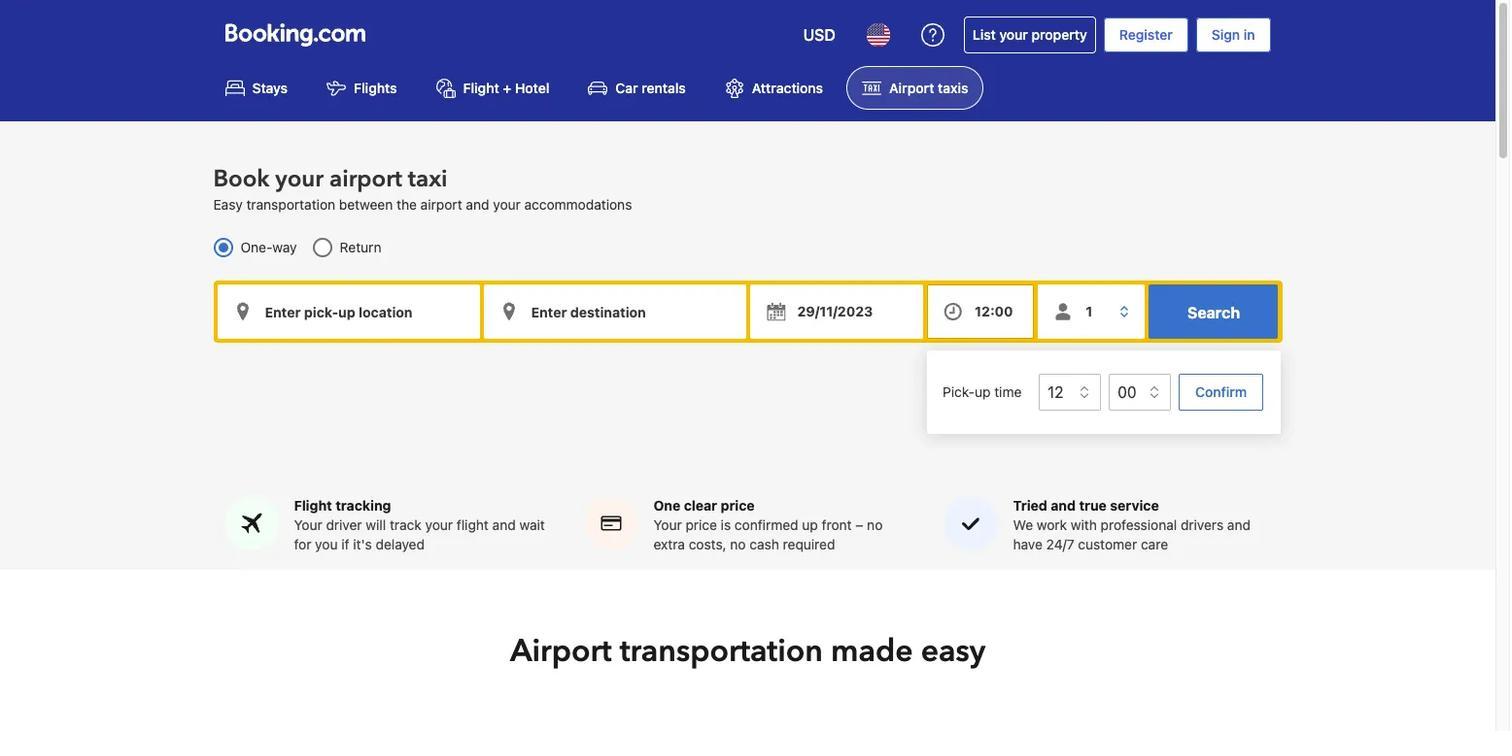 Task type: locate. For each thing, give the bounding box(es) containing it.
easy
[[921, 630, 985, 673]]

your right track
[[425, 517, 453, 533]]

one-
[[241, 239, 272, 256]]

service
[[1110, 497, 1159, 514]]

2 your from the left
[[653, 517, 682, 533]]

0 horizontal spatial no
[[730, 536, 746, 553]]

price up "is"
[[721, 497, 755, 514]]

Enter pick-up location text field
[[217, 285, 480, 339]]

in
[[1244, 26, 1255, 43]]

your down one
[[653, 517, 682, 533]]

flight
[[463, 80, 499, 96], [294, 497, 332, 514]]

transportation inside book your airport taxi easy transportation between the airport and your accommodations
[[246, 197, 335, 213]]

your
[[999, 26, 1028, 43], [275, 164, 324, 196], [493, 197, 521, 213], [425, 517, 453, 533]]

+
[[503, 80, 511, 96]]

1 your from the left
[[294, 517, 322, 533]]

way
[[272, 239, 297, 256]]

for
[[294, 536, 311, 553]]

book your airport taxi easy transportation between the airport and your accommodations
[[213, 164, 632, 213]]

12:00
[[975, 303, 1013, 320]]

register link
[[1104, 17, 1188, 52]]

1 vertical spatial price
[[686, 517, 717, 533]]

stays
[[252, 80, 288, 96]]

0 horizontal spatial up
[[802, 517, 818, 533]]

customer
[[1078, 536, 1137, 553]]

1 horizontal spatial airport
[[889, 80, 934, 96]]

list your property link
[[964, 17, 1096, 53]]

1 horizontal spatial flight
[[463, 80, 499, 96]]

driver
[[326, 517, 362, 533]]

transportation
[[246, 197, 335, 213], [620, 630, 823, 673]]

search button
[[1149, 285, 1278, 339]]

0 vertical spatial up
[[975, 384, 991, 400]]

no right "–"
[[867, 517, 883, 533]]

flight left +
[[463, 80, 499, 96]]

and right "the" at the top
[[466, 197, 489, 213]]

1 vertical spatial airport
[[510, 630, 612, 673]]

up left "time"
[[975, 384, 991, 400]]

airport
[[329, 164, 402, 196], [420, 197, 462, 213]]

price down clear
[[686, 517, 717, 533]]

work
[[1037, 517, 1067, 533]]

0 horizontal spatial airport
[[510, 630, 612, 673]]

clear
[[684, 497, 717, 514]]

29/11/2023
[[797, 303, 873, 320]]

0 horizontal spatial transportation
[[246, 197, 335, 213]]

car
[[615, 80, 638, 96]]

pick-up time
[[943, 384, 1022, 400]]

1 horizontal spatial transportation
[[620, 630, 823, 673]]

flights link
[[311, 66, 413, 110]]

flight up driver
[[294, 497, 332, 514]]

airport
[[889, 80, 934, 96], [510, 630, 612, 673]]

one
[[653, 497, 680, 514]]

0 vertical spatial no
[[867, 517, 883, 533]]

car rentals link
[[573, 66, 701, 110]]

0 horizontal spatial your
[[294, 517, 322, 533]]

confirmed
[[735, 517, 798, 533]]

and
[[466, 197, 489, 213], [1051, 497, 1076, 514], [492, 517, 516, 533], [1227, 517, 1251, 533]]

your
[[294, 517, 322, 533], [653, 517, 682, 533]]

list
[[973, 26, 996, 43]]

1 vertical spatial up
[[802, 517, 818, 533]]

flight for flight + hotel
[[463, 80, 499, 96]]

tried and true service we work with professional drivers and have 24/7 customer care
[[1013, 497, 1251, 553]]

airport up between
[[329, 164, 402, 196]]

flights
[[354, 80, 397, 96]]

your up for
[[294, 517, 322, 533]]

1 vertical spatial airport
[[420, 197, 462, 213]]

12:00 button
[[927, 285, 1034, 339]]

0 vertical spatial airport
[[329, 164, 402, 196]]

0 vertical spatial transportation
[[246, 197, 335, 213]]

no
[[867, 517, 883, 533], [730, 536, 746, 553]]

easy
[[213, 197, 243, 213]]

flight for flight tracking your driver will track your flight and wait for you if it's delayed
[[294, 497, 332, 514]]

made
[[831, 630, 913, 673]]

list your property
[[973, 26, 1087, 43]]

0 horizontal spatial flight
[[294, 497, 332, 514]]

time
[[994, 384, 1022, 400]]

if
[[341, 536, 349, 553]]

1 horizontal spatial airport
[[420, 197, 462, 213]]

flight inside flight tracking your driver will track your flight and wait for you if it's delayed
[[294, 497, 332, 514]]

up up required
[[802, 517, 818, 533]]

airport taxis link
[[846, 66, 984, 110]]

0 vertical spatial airport
[[889, 80, 934, 96]]

register
[[1119, 26, 1173, 43]]

airport for airport taxis
[[889, 80, 934, 96]]

1 horizontal spatial your
[[653, 517, 682, 533]]

1 horizontal spatial price
[[721, 497, 755, 514]]

it's
[[353, 536, 372, 553]]

29/11/2023 button
[[750, 285, 923, 339]]

airport for airport transportation made easy
[[510, 630, 612, 673]]

pick-
[[943, 384, 975, 400]]

tracking
[[335, 497, 391, 514]]

and up work
[[1051, 497, 1076, 514]]

your right list
[[999, 26, 1028, 43]]

24/7
[[1046, 536, 1074, 553]]

flight + hotel
[[463, 80, 549, 96]]

your right book
[[275, 164, 324, 196]]

1 vertical spatial transportation
[[620, 630, 823, 673]]

sign
[[1212, 26, 1240, 43]]

your inside one clear price your price is confirmed up front – no extra costs, no cash required
[[653, 517, 682, 533]]

1 vertical spatial flight
[[294, 497, 332, 514]]

you
[[315, 536, 338, 553]]

airport down 'taxi'
[[420, 197, 462, 213]]

0 vertical spatial flight
[[463, 80, 499, 96]]

price
[[721, 497, 755, 514], [686, 517, 717, 533]]

up
[[975, 384, 991, 400], [802, 517, 818, 533]]

and inside book your airport taxi easy transportation between the airport and your accommodations
[[466, 197, 489, 213]]

booking.com online hotel reservations image
[[225, 23, 365, 47]]

0 horizontal spatial airport
[[329, 164, 402, 196]]

no down "is"
[[730, 536, 746, 553]]

and left wait
[[492, 517, 516, 533]]



Task type: vqa. For each thing, say whether or not it's contained in the screenshot.
no to the top
yes



Task type: describe. For each thing, give the bounding box(es) containing it.
search
[[1187, 304, 1240, 322]]

return
[[340, 239, 381, 256]]

attractions link
[[709, 66, 839, 110]]

drivers
[[1181, 517, 1224, 533]]

care
[[1141, 536, 1168, 553]]

flight + hotel link
[[420, 66, 565, 110]]

0 horizontal spatial price
[[686, 517, 717, 533]]

wait
[[519, 517, 545, 533]]

flight
[[457, 517, 489, 533]]

–
[[855, 517, 863, 533]]

one clear price your price is confirmed up front – no extra costs, no cash required
[[653, 497, 883, 553]]

flight tracking your driver will track your flight and wait for you if it's delayed
[[294, 497, 545, 553]]

your inside flight tracking your driver will track your flight and wait for you if it's delayed
[[425, 517, 453, 533]]

rentals
[[642, 80, 686, 96]]

sign in link
[[1196, 17, 1271, 52]]

up inside one clear price your price is confirmed up front – no extra costs, no cash required
[[802, 517, 818, 533]]

usd button
[[792, 12, 847, 58]]

the
[[396, 197, 417, 213]]

Enter destination text field
[[483, 285, 746, 339]]

sign in
[[1212, 26, 1255, 43]]

accommodations
[[524, 197, 632, 213]]

taxis
[[938, 80, 968, 96]]

extra
[[653, 536, 685, 553]]

airport transportation made easy
[[510, 630, 985, 673]]

1 horizontal spatial up
[[975, 384, 991, 400]]

costs,
[[689, 536, 727, 553]]

we
[[1013, 517, 1033, 533]]

stays link
[[209, 66, 303, 110]]

1 vertical spatial no
[[730, 536, 746, 553]]

your inside flight tracking your driver will track your flight and wait for you if it's delayed
[[294, 517, 322, 533]]

property
[[1032, 26, 1087, 43]]

and inside flight tracking your driver will track your flight and wait for you if it's delayed
[[492, 517, 516, 533]]

is
[[721, 517, 731, 533]]

cash
[[750, 536, 779, 553]]

front
[[822, 517, 852, 533]]

tried
[[1013, 497, 1047, 514]]

confirm button
[[1179, 374, 1264, 411]]

will
[[366, 517, 386, 533]]

true
[[1079, 497, 1107, 514]]

and right drivers
[[1227, 517, 1251, 533]]

professional
[[1101, 517, 1177, 533]]

1 horizontal spatial no
[[867, 517, 883, 533]]

confirm
[[1195, 384, 1247, 401]]

required
[[783, 536, 835, 553]]

your left the accommodations
[[493, 197, 521, 213]]

between
[[339, 197, 393, 213]]

book
[[213, 164, 270, 196]]

taxi
[[408, 164, 447, 196]]

hotel
[[515, 80, 549, 96]]

track
[[390, 517, 422, 533]]

delayed
[[376, 536, 425, 553]]

0 vertical spatial price
[[721, 497, 755, 514]]

car rentals
[[615, 80, 686, 96]]

usd
[[803, 26, 836, 44]]

one-way
[[241, 239, 297, 256]]

airport taxis
[[889, 80, 968, 96]]

attractions
[[752, 80, 823, 96]]

with
[[1071, 517, 1097, 533]]

have
[[1013, 536, 1043, 553]]



